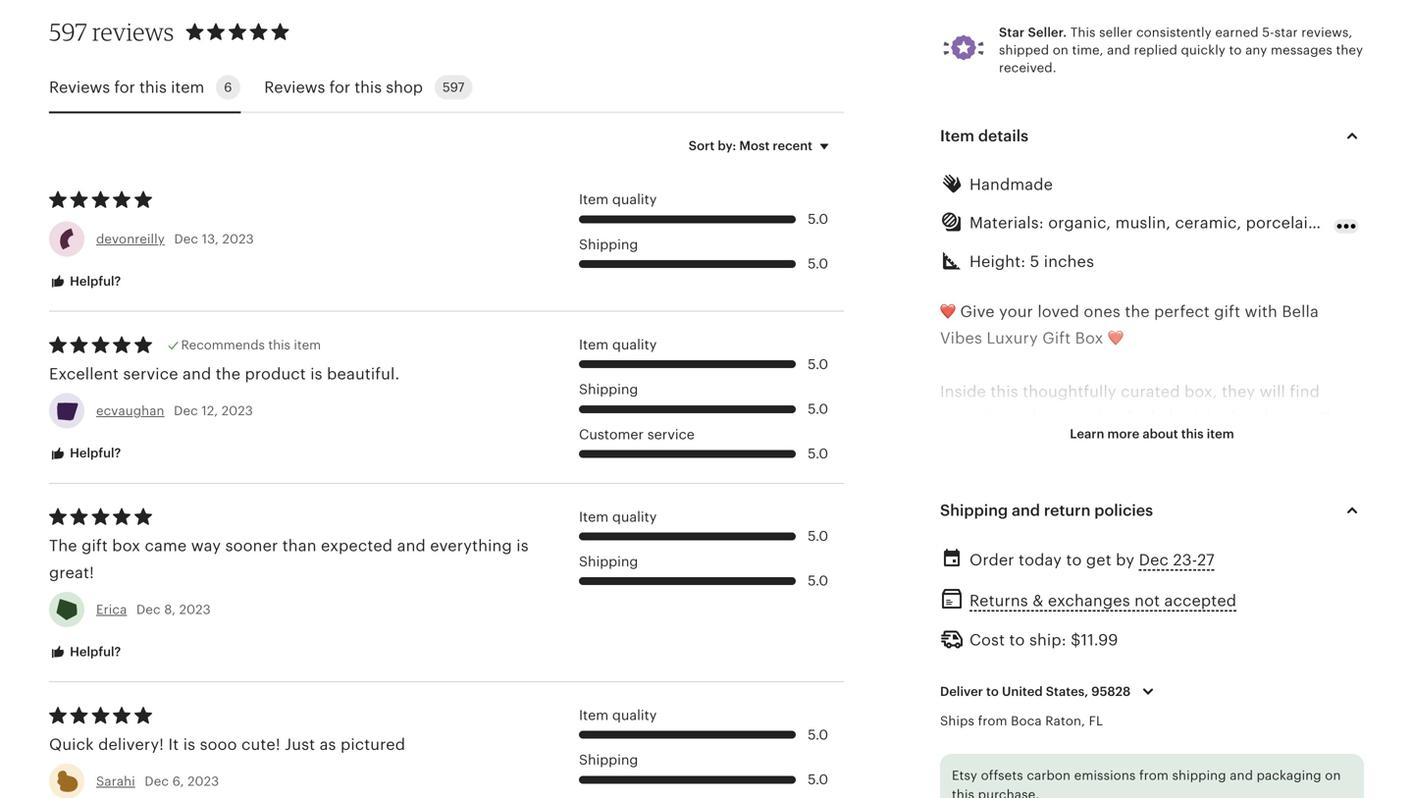 Task type: describe. For each thing, give the bounding box(es) containing it.
most
[[740, 138, 770, 153]]

get
[[1195, 516, 1223, 534]]

policies
[[1095, 502, 1154, 519]]

you
[[1287, 436, 1315, 454]]

box
[[112, 537, 140, 555]]

2023 right 13,
[[222, 232, 254, 246]]

vibes inside inside this thoughtfully curated box, they will find everything they need to feel cherished and cozy. show your loved ones just how much they mean to you with bella vibes gift box.
[[982, 463, 1024, 481]]

8,
[[164, 602, 176, 617]]

height:
[[970, 253, 1026, 270]]

date
[[1189, 596, 1223, 614]]

just
[[285, 736, 315, 753]]

materials:
[[970, 214, 1044, 232]]

0 vertical spatial is
[[310, 365, 323, 383]]

to up free at right
[[1010, 631, 1025, 649]]

item inside dropdown button
[[1207, 426, 1235, 441]]

time,
[[1072, 43, 1104, 57]]

your inside schedule the delivery for a later date by leaving a note during checkout with your preferred delivery day.shop stress-free this holiday season!
[[1108, 623, 1142, 641]]

organized
[[1227, 516, 1304, 534]]

from inside etsy offsets carbon emissions from shipping and packaging on this purchase.
[[1140, 768, 1169, 783]]

1 vertical spatial delivery
[[1222, 623, 1283, 641]]

box,
[[1185, 383, 1218, 401]]

holiday
[[1058, 650, 1114, 667]]

beautiful.
[[327, 365, 400, 383]]

order
[[970, 551, 1015, 569]]

give
[[961, 303, 995, 320]]

not
[[1135, 592, 1160, 609]]

0 horizontal spatial by
[[1116, 551, 1135, 569]]

about
[[1143, 426, 1179, 441]]

by inside schedule the delivery for a later date by leaving a note during checkout with your preferred delivery day.shop stress-free this holiday season!
[[1228, 596, 1246, 614]]

and inside shipping and return policies dropdown button
[[1012, 502, 1040, 519]]

replied
[[1134, 43, 1178, 57]]

2 a from the left
[[1310, 596, 1319, 614]]

everything inside inside this thoughtfully curated box, they will find everything they need to feel cherished and cozy. show your loved ones just how much they mean to you with bella vibes gift box.
[[940, 410, 1022, 427]]

🎄🎁
[[940, 516, 972, 534]]

any
[[1246, 43, 1268, 57]]

to inside this seller consistently earned 5-star reviews, shipped on time, and replied quickly to any messages they received.
[[1230, 43, 1242, 57]]

0 vertical spatial from
[[978, 714, 1008, 729]]

gift inside ❤️ give your loved ones the perfect gift with bella vibes luxury gift box ❤️
[[1215, 303, 1241, 320]]

the
[[49, 537, 77, 555]]

helpful? for the
[[67, 644, 121, 659]]

to inside dropdown button
[[987, 684, 999, 699]]

loved inside inside this thoughtfully curated box, they will find everything they need to feel cherished and cozy. show your loved ones just how much they mean to you with bella vibes gift box.
[[979, 436, 1021, 454]]

thoughtfully
[[1023, 383, 1117, 401]]

need
[[1065, 410, 1103, 427]]

shipped
[[999, 43, 1049, 57]]

ecvaughan link
[[96, 403, 165, 418]]

cherished
[[1160, 410, 1236, 427]]

the inside ❤️ give your loved ones the perfect gift with bella vibes luxury gift box ❤️
[[1125, 303, 1150, 320]]

etsy
[[952, 768, 978, 783]]

devonreilly dec 13, 2023
[[96, 232, 254, 246]]

for inside "🎄🎁 looking for christmas gifts? get organized and order now. 🎁🎄"
[[1042, 516, 1063, 534]]

expected
[[321, 537, 393, 555]]

erica link
[[96, 602, 127, 617]]

day.shop
[[1288, 623, 1358, 641]]

raton,
[[1046, 714, 1086, 729]]

loved inside ❤️ give your loved ones the perfect gift with bella vibes luxury gift box ❤️
[[1038, 303, 1080, 320]]

reviews for reviews for this item
[[49, 79, 110, 96]]

2 vertical spatial loved
[[1077, 730, 1119, 748]]

star seller.
[[999, 25, 1067, 40]]

earned
[[1216, 25, 1259, 40]]

now.
[[986, 543, 1022, 561]]

597 for 597
[[443, 80, 465, 95]]

how
[[1098, 436, 1131, 454]]

5-
[[1263, 25, 1275, 40]]

this up product
[[268, 338, 291, 353]]

curated
[[1121, 383, 1181, 401]]

shipping for excellent service and the product is beautiful.
[[579, 382, 638, 397]]

and inside etsy offsets carbon emissions from shipping and packaging on this purchase.
[[1230, 768, 1254, 783]]

the inside schedule the delivery for a later date by leaving a note during checkout with your preferred delivery day.shop stress-free this holiday season!
[[1017, 596, 1042, 614]]

0 horizontal spatial delivery
[[1046, 596, 1107, 614]]

service for excellent
[[123, 365, 178, 383]]

on for shipped
[[1053, 43, 1069, 57]]

shipping and return policies
[[940, 502, 1154, 519]]

cost to ship: $ 11.99
[[970, 631, 1119, 649]]

to left "feel"
[[1107, 410, 1123, 427]]

dec left 23-
[[1139, 551, 1169, 569]]

for left shop
[[329, 79, 350, 96]]

way
[[191, 537, 221, 555]]

reviews for this shop
[[264, 79, 423, 96]]

for inside schedule the delivery for a later date by leaving a note during checkout with your preferred delivery day.shop stress-free this holiday season!
[[1111, 596, 1133, 614]]

2 vertical spatial ones
[[1123, 730, 1160, 748]]

recent
[[773, 138, 813, 153]]

deliver
[[940, 684, 983, 699]]

and inside the gift box came way sooner than expected and everything is great!
[[397, 537, 426, 555]]

6 5.0 from the top
[[808, 529, 829, 544]]

11.99
[[1081, 631, 1119, 649]]

later
[[1150, 596, 1185, 614]]

details
[[979, 127, 1029, 145]]

item inside dropdown button
[[940, 127, 975, 145]]

item quality for excellent service and the product is beautiful.
[[579, 337, 657, 353]]

star
[[1275, 25, 1298, 40]]

and down recommends
[[183, 365, 211, 383]]

5
[[1030, 253, 1040, 270]]

deliver to united states, 95828
[[940, 684, 1131, 699]]

your down raton,
[[1039, 730, 1073, 748]]

offsets
[[981, 768, 1024, 783]]

dec for quick delivery! it is sooo cute! just as pictured
[[145, 774, 169, 789]]

5 5.0 from the top
[[808, 446, 829, 461]]

shipping inside dropdown button
[[940, 502, 1008, 519]]

find
[[1290, 383, 1320, 401]]

this seller consistently earned 5-star reviews, shipped on time, and replied quickly to any messages they received.
[[999, 25, 1364, 75]]

helpful? button for the
[[34, 634, 136, 671]]

carbon
[[1027, 768, 1071, 783]]

gifts?
[[1149, 516, 1191, 534]]

this down reviews
[[139, 79, 167, 96]]

sarahi link
[[96, 774, 135, 789]]

will
[[1260, 383, 1286, 401]]

dec for excellent service and the product is beautiful.
[[174, 403, 198, 418]]

2023 for way
[[179, 602, 211, 617]]

to left you
[[1267, 436, 1283, 454]]

95828
[[1092, 684, 1131, 699]]

porcelain,
[[1246, 214, 1323, 232]]

packaging
[[1257, 768, 1322, 783]]

bella inside inside this thoughtfully curated box, they will find everything they need to feel cherished and cozy. show your loved ones just how much they mean to you with bella vibes gift box.
[[940, 463, 977, 481]]

erica dec 8, 2023
[[96, 602, 211, 617]]

this inside learn more about this item dropdown button
[[1182, 426, 1204, 441]]

item quality for quick delivery! it is sooo cute! just as pictured
[[579, 708, 657, 723]]

they inside this seller consistently earned 5-star reviews, shipped on time, and replied quickly to any messages they received.
[[1336, 43, 1364, 57]]

cost
[[970, 631, 1005, 649]]

you can add  your loved ones  or company's names;
[[940, 730, 1326, 748]]

gift inside the gift box came way sooner than expected and everything is great!
[[82, 537, 108, 555]]

devonreilly
[[96, 232, 165, 246]]

quality for the gift box came way sooner than expected and everything is great!
[[612, 509, 657, 524]]

feel
[[1127, 410, 1156, 427]]

erica
[[96, 602, 127, 617]]

on for packaging
[[1325, 768, 1341, 783]]

7 5.0 from the top
[[808, 573, 829, 589]]

gift inside inside this thoughtfully curated box, they will find everything they need to feel cherished and cozy. show your loved ones just how much they mean to you with bella vibes gift box.
[[1028, 463, 1057, 481]]

with inside ❤️ give your loved ones the perfect gift with bella vibes luxury gift box ❤️
[[1245, 303, 1278, 320]]

597 reviews
[[49, 17, 174, 46]]



Task type: locate. For each thing, give the bounding box(es) containing it.
for left not
[[1111, 596, 1133, 614]]

quickly
[[1181, 43, 1226, 57]]

🎁🎄
[[1026, 543, 1058, 561]]

12,
[[202, 403, 218, 418]]

gift left box
[[1043, 329, 1071, 347]]

1 vertical spatial bella
[[940, 463, 977, 481]]

this left shop
[[355, 79, 382, 96]]

5.0
[[808, 212, 829, 227], [808, 256, 829, 271], [808, 357, 829, 372], [808, 401, 829, 417], [808, 446, 829, 461], [808, 529, 829, 544], [808, 573, 829, 589], [808, 727, 829, 742], [808, 772, 829, 787]]

0 horizontal spatial on
[[1053, 43, 1069, 57]]

order
[[940, 543, 982, 561]]

vibes down give
[[940, 329, 983, 347]]

item inside tab list
[[171, 79, 204, 96]]

3 helpful? button from the top
[[34, 634, 136, 671]]

on down seller.
[[1053, 43, 1069, 57]]

0 vertical spatial with
[[1245, 303, 1278, 320]]

delivery up $
[[1046, 596, 1107, 614]]

0 vertical spatial gift
[[1215, 303, 1241, 320]]

1 horizontal spatial gift
[[1215, 303, 1241, 320]]

helpful? down erica
[[67, 644, 121, 659]]

1 helpful? from the top
[[67, 274, 121, 289]]

1 vertical spatial the
[[216, 365, 241, 383]]

consistently
[[1137, 25, 1212, 40]]

and down seller
[[1107, 43, 1131, 57]]

by:
[[718, 138, 737, 153]]

0 vertical spatial item
[[171, 79, 204, 96]]

than
[[282, 537, 317, 555]]

1 vertical spatial gift
[[82, 537, 108, 555]]

4 5.0 from the top
[[808, 401, 829, 417]]

bella up find
[[1282, 303, 1319, 320]]

sooo
[[200, 736, 237, 753]]

0 vertical spatial bella
[[1282, 303, 1319, 320]]

ones left or
[[1123, 730, 1160, 748]]

2 vertical spatial is
[[183, 736, 196, 753]]

a left note at the bottom right of page
[[1310, 596, 1319, 614]]

1 horizontal spatial 597
[[443, 80, 465, 95]]

2023 right 6,
[[188, 774, 219, 789]]

helpful? down ecvaughan link
[[67, 446, 121, 461]]

0 horizontal spatial bella
[[940, 463, 977, 481]]

❤️
[[940, 303, 956, 320], [1108, 329, 1124, 347]]

dec left 12,
[[174, 403, 198, 418]]

2 horizontal spatial ones
[[1123, 730, 1160, 748]]

bella up 🎄🎁
[[940, 463, 977, 481]]

tab list containing reviews for this item
[[49, 63, 844, 114]]

show
[[1317, 410, 1359, 427]]

helpful? button for excellent
[[34, 435, 136, 472]]

1 vertical spatial vibes
[[982, 463, 1024, 481]]

2 helpful? from the top
[[67, 446, 121, 461]]

2023 right 12,
[[222, 403, 253, 418]]

1 horizontal spatial ❤️
[[1108, 329, 1124, 347]]

0 horizontal spatial the
[[216, 365, 241, 383]]

0 vertical spatial loved
[[1038, 303, 1080, 320]]

ones left just
[[1025, 436, 1062, 454]]

0 vertical spatial on
[[1053, 43, 1069, 57]]

the left perfect
[[1125, 303, 1150, 320]]

emissions
[[1075, 768, 1136, 783]]

1 vertical spatial is
[[517, 537, 529, 555]]

it
[[168, 736, 179, 753]]

quick
[[49, 736, 94, 753]]

597 left reviews
[[49, 17, 87, 46]]

1 helpful? button from the top
[[34, 264, 136, 300]]

and right organized
[[1308, 516, 1337, 534]]

and right expected
[[397, 537, 426, 555]]

service for customer
[[648, 427, 695, 442]]

to down earned
[[1230, 43, 1242, 57]]

0 horizontal spatial everything
[[430, 537, 512, 555]]

height: 5 inches
[[970, 253, 1095, 270]]

checkout
[[995, 623, 1066, 641]]

mean
[[1220, 436, 1263, 454]]

1 vertical spatial ❤️
[[1108, 329, 1124, 347]]

tab list
[[49, 63, 844, 114]]

shipping for the gift box came way sooner than expected and everything is great!
[[579, 554, 638, 569]]

with down show
[[1320, 436, 1352, 454]]

1 quality from the top
[[612, 192, 657, 207]]

bella inside ❤️ give your loved ones the perfect gift with bella vibes luxury gift box ❤️
[[1282, 303, 1319, 320]]

0 vertical spatial helpful?
[[67, 274, 121, 289]]

1 horizontal spatial bella
[[1282, 303, 1319, 320]]

1 vertical spatial loved
[[979, 436, 1021, 454]]

this
[[1071, 25, 1096, 40]]

quality for excellent service and the product is beautiful.
[[612, 337, 657, 353]]

with up holiday
[[1071, 623, 1103, 641]]

dec left 6,
[[145, 774, 169, 789]]

they left will
[[1222, 383, 1256, 401]]

organic,
[[1049, 214, 1111, 232]]

1 reviews from the left
[[49, 79, 110, 96]]

schedule the delivery for a later date by leaving a note during checkout with your preferred delivery day.shop stress-free this holiday season!
[[940, 596, 1358, 667]]

customer
[[579, 427, 644, 442]]

states,
[[1046, 684, 1089, 699]]

1 horizontal spatial everything
[[940, 410, 1022, 427]]

this inside inside this thoughtfully curated box, they will find everything they need to feel cherished and cozy. show your loved ones just how much they mean to you with bella vibes gift box.
[[991, 383, 1019, 401]]

returns & exchanges not accepted button
[[970, 586, 1237, 615]]

by right the date
[[1228, 596, 1246, 614]]

2 vertical spatial item
[[1207, 426, 1235, 441]]

helpful? button down erica
[[34, 634, 136, 671]]

0 horizontal spatial item
[[171, 79, 204, 96]]

helpful? button down devonreilly
[[34, 264, 136, 300]]

1 vertical spatial service
[[648, 427, 695, 442]]

dec left 13,
[[174, 232, 198, 246]]

handmade
[[970, 176, 1053, 193]]

shipping for quick delivery! it is sooo cute! just as pictured
[[579, 753, 638, 768]]

1 vertical spatial everything
[[430, 537, 512, 555]]

1 vertical spatial item
[[294, 338, 321, 353]]

0 vertical spatial everything
[[940, 410, 1022, 427]]

the down recommends
[[216, 365, 241, 383]]

exchanges
[[1048, 592, 1131, 609]]

2 vertical spatial helpful? button
[[34, 634, 136, 671]]

1 item quality from the top
[[579, 192, 657, 207]]

your inside inside this thoughtfully curated box, they will find everything they need to feel cherished and cozy. show your loved ones just how much they mean to you with bella vibes gift box.
[[940, 436, 975, 454]]

0 vertical spatial helpful? button
[[34, 264, 136, 300]]

shipping
[[1173, 768, 1227, 783]]

they down thoughtfully
[[1027, 410, 1060, 427]]

they down reviews,
[[1336, 43, 1364, 57]]

1 horizontal spatial is
[[310, 365, 323, 383]]

handmade
[[1327, 214, 1409, 232]]

stress-
[[940, 650, 991, 667]]

0 horizontal spatial ❤️
[[940, 303, 956, 320]]

3 helpful? from the top
[[67, 644, 121, 659]]

item for quick delivery! it is sooo cute! just as pictured
[[579, 708, 609, 723]]

with inside schedule the delivery for a later date by leaving a note during checkout with your preferred delivery day.shop stress-free this holiday season!
[[1071, 623, 1103, 641]]

9 5.0 from the top
[[808, 772, 829, 787]]

13,
[[202, 232, 219, 246]]

0 vertical spatial service
[[123, 365, 178, 383]]

gift left "box." on the bottom right
[[1028, 463, 1057, 481]]

delivery!
[[98, 736, 164, 753]]

0 vertical spatial 597
[[49, 17, 87, 46]]

3 5.0 from the top
[[808, 357, 829, 372]]

1 vertical spatial on
[[1325, 768, 1341, 783]]

1 vertical spatial helpful? button
[[34, 435, 136, 472]]

2 item quality from the top
[[579, 337, 657, 353]]

597 right shop
[[443, 80, 465, 95]]

vibes inside ❤️ give your loved ones the perfect gift with bella vibes luxury gift box ❤️
[[940, 329, 983, 347]]

helpful? button down ecvaughan link
[[34, 435, 136, 472]]

reviews right "6"
[[264, 79, 325, 96]]

pictured
[[341, 736, 406, 753]]

this down etsy
[[952, 787, 975, 798]]

just
[[1066, 436, 1094, 454]]

2023 for sooo
[[188, 774, 219, 789]]

597 inside tab list
[[443, 80, 465, 95]]

excellent service and the product is beautiful.
[[49, 365, 400, 383]]

dec 23-27 button
[[1139, 546, 1215, 575]]

ones inside ❤️ give your loved ones the perfect gift with bella vibes luxury gift box ❤️
[[1084, 303, 1121, 320]]

27
[[1198, 551, 1215, 569]]

from up can
[[978, 714, 1008, 729]]

reviews for reviews for this shop
[[264, 79, 325, 96]]

1 vertical spatial 597
[[443, 80, 465, 95]]

ones up box
[[1084, 303, 1121, 320]]

your up "season!"
[[1108, 623, 1142, 641]]

names;
[[1271, 730, 1326, 748]]

they down cherished
[[1183, 436, 1216, 454]]

reviews down 597 reviews
[[49, 79, 110, 96]]

0 vertical spatial vibes
[[940, 329, 983, 347]]

2 horizontal spatial is
[[517, 537, 529, 555]]

box
[[1075, 329, 1104, 347]]

1 horizontal spatial with
[[1245, 303, 1278, 320]]

❤️ left give
[[940, 303, 956, 320]]

1 horizontal spatial ones
[[1084, 303, 1121, 320]]

2 5.0 from the top
[[808, 256, 829, 271]]

item for excellent service and the product is beautiful.
[[579, 337, 609, 353]]

3 item quality from the top
[[579, 509, 657, 524]]

on right packaging
[[1325, 768, 1341, 783]]

the
[[1125, 303, 1150, 320], [216, 365, 241, 383], [1017, 596, 1042, 614]]

on inside this seller consistently earned 5-star reviews, shipped on time, and replied quickly to any messages they received.
[[1053, 43, 1069, 57]]

item up product
[[294, 338, 321, 353]]

from down or
[[1140, 768, 1169, 783]]

1 horizontal spatial from
[[1140, 768, 1169, 783]]

ships from boca raton, fl
[[940, 714, 1104, 729]]

and inside "🎄🎁 looking for christmas gifts? get organized and order now. 🎁🎄"
[[1308, 516, 1337, 534]]

this inside etsy offsets carbon emissions from shipping and packaging on this purchase.
[[952, 787, 975, 798]]

ones inside inside this thoughtfully curated box, they will find everything they need to feel cherished and cozy. show your loved ones just how much they mean to you with bella vibes gift box.
[[1025, 436, 1062, 454]]

gift right the
[[82, 537, 108, 555]]

0 vertical spatial by
[[1116, 551, 1135, 569]]

2023 right 8,
[[179, 602, 211, 617]]

you
[[940, 730, 969, 748]]

item for the gift box came way sooner than expected and everything is great!
[[579, 509, 609, 524]]

item
[[940, 127, 975, 145], [579, 192, 609, 207], [579, 337, 609, 353], [579, 509, 609, 524], [579, 708, 609, 723]]

and left return
[[1012, 502, 1040, 519]]

0 horizontal spatial is
[[183, 736, 196, 753]]

muslin,
[[1116, 214, 1171, 232]]

4 item quality from the top
[[579, 708, 657, 723]]

this inside schedule the delivery for a later date by leaving a note during checkout with your preferred delivery day.shop stress-free this holiday season!
[[1026, 650, 1053, 667]]

the up checkout
[[1017, 596, 1042, 614]]

0 vertical spatial delivery
[[1046, 596, 1107, 614]]

returns
[[970, 592, 1029, 609]]

0 vertical spatial the
[[1125, 303, 1150, 320]]

your down inside
[[940, 436, 975, 454]]

luxury
[[987, 329, 1038, 347]]

1 horizontal spatial a
[[1310, 596, 1319, 614]]

company's
[[1185, 730, 1267, 748]]

inside
[[940, 383, 987, 401]]

came
[[145, 537, 187, 555]]

gift right perfect
[[1215, 303, 1241, 320]]

🎄🎁 looking for christmas gifts? get organized and order now. 🎁🎄
[[940, 516, 1337, 561]]

is inside the gift box came way sooner than expected and everything is great!
[[517, 537, 529, 555]]

0 horizontal spatial with
[[1071, 623, 1103, 641]]

quality for quick delivery! it is sooo cute! just as pictured
[[612, 708, 657, 723]]

item details
[[940, 127, 1029, 145]]

looking
[[976, 516, 1037, 534]]

inside this thoughtfully curated box, they will find everything they need to feel cherished and cozy. show your loved ones just how much they mean to you with bella vibes gift box.
[[940, 383, 1359, 481]]

loved down inside
[[979, 436, 1021, 454]]

2 horizontal spatial the
[[1125, 303, 1150, 320]]

2023
[[222, 232, 254, 246], [222, 403, 253, 418], [179, 602, 211, 617], [188, 774, 219, 789]]

dec for the gift box came way sooner than expected and everything is great!
[[136, 602, 161, 617]]

item down box,
[[1207, 426, 1235, 441]]

this down cost to ship: $ 11.99
[[1026, 650, 1053, 667]]

or
[[1164, 730, 1181, 748]]

$
[[1071, 631, 1081, 649]]

vibes
[[940, 329, 983, 347], [982, 463, 1024, 481]]

for down reviews
[[114, 79, 135, 96]]

customer service
[[579, 427, 695, 442]]

cozy.
[[1273, 410, 1313, 427]]

everything inside the gift box came way sooner than expected and everything is great!
[[430, 537, 512, 555]]

returns & exchanges not accepted
[[970, 592, 1237, 609]]

return
[[1044, 502, 1091, 519]]

2 horizontal spatial item
[[1207, 426, 1235, 441]]

ship:
[[1030, 631, 1067, 649]]

0 horizontal spatial a
[[1137, 596, 1146, 614]]

your inside ❤️ give your loved ones the perfect gift with bella vibes luxury gift box ❤️
[[999, 303, 1034, 320]]

for up 🎁🎄
[[1042, 516, 1063, 534]]

1 horizontal spatial the
[[1017, 596, 1042, 614]]

helpful? for excellent
[[67, 446, 121, 461]]

1 vertical spatial helpful?
[[67, 446, 121, 461]]

1 horizontal spatial service
[[648, 427, 695, 442]]

0 vertical spatial gift
[[1043, 329, 1071, 347]]

1 horizontal spatial reviews
[[264, 79, 325, 96]]

loved up box
[[1038, 303, 1080, 320]]

materials: organic, muslin, ceramic, porcelain, handmade
[[970, 214, 1409, 232]]

item quality for the gift box came way sooner than expected and everything is great!
[[579, 509, 657, 524]]

1 horizontal spatial on
[[1325, 768, 1341, 783]]

and inside this seller consistently earned 5-star reviews, shipped on time, and replied quickly to any messages they received.
[[1107, 43, 1131, 57]]

learn
[[1070, 426, 1105, 441]]

2023 for product
[[222, 403, 253, 418]]

2 vertical spatial with
[[1071, 623, 1103, 641]]

shipping and return policies button
[[923, 487, 1382, 534]]

and up mean
[[1240, 410, 1269, 427]]

1 5.0 from the top
[[808, 212, 829, 227]]

this right inside
[[991, 383, 1019, 401]]

1 vertical spatial from
[[1140, 768, 1169, 783]]

item left "6"
[[171, 79, 204, 96]]

and inside inside this thoughtfully curated box, they will find everything they need to feel cherished and cozy. show your loved ones just how much they mean to you with bella vibes gift box.
[[1240, 410, 1269, 427]]

2 reviews from the left
[[264, 79, 325, 96]]

quality
[[612, 192, 657, 207], [612, 337, 657, 353], [612, 509, 657, 524], [612, 708, 657, 723]]

1 horizontal spatial delivery
[[1222, 623, 1283, 641]]

service up ecvaughan
[[123, 365, 178, 383]]

3 quality from the top
[[612, 509, 657, 524]]

with inside inside this thoughtfully curated box, they will find everything they need to feel cherished and cozy. show your loved ones just how much they mean to you with bella vibes gift box.
[[1320, 436, 1352, 454]]

1 a from the left
[[1137, 596, 1146, 614]]

with right perfect
[[1245, 303, 1278, 320]]

1 vertical spatial with
[[1320, 436, 1352, 454]]

0 vertical spatial ❤️
[[940, 303, 956, 320]]

1 horizontal spatial item
[[294, 338, 321, 353]]

your up luxury
[[999, 303, 1034, 320]]

loved down the fl
[[1077, 730, 1119, 748]]

devonreilly link
[[96, 232, 165, 246]]

0 vertical spatial ones
[[1084, 303, 1121, 320]]

and down company's
[[1230, 768, 1254, 783]]

2 helpful? button from the top
[[34, 435, 136, 472]]

dec left 8,
[[136, 602, 161, 617]]

delivery down leaving
[[1222, 623, 1283, 641]]

item quality
[[579, 192, 657, 207], [579, 337, 657, 353], [579, 509, 657, 524], [579, 708, 657, 723]]

sort by: most recent
[[689, 138, 813, 153]]

to left united
[[987, 684, 999, 699]]

gift inside ❤️ give your loved ones the perfect gift with bella vibes luxury gift box ❤️
[[1043, 329, 1071, 347]]

2 vertical spatial the
[[1017, 596, 1042, 614]]

2 quality from the top
[[612, 337, 657, 353]]

1 vertical spatial ones
[[1025, 436, 1062, 454]]

0 horizontal spatial reviews
[[49, 79, 110, 96]]

messages
[[1271, 43, 1333, 57]]

2 vertical spatial helpful?
[[67, 644, 121, 659]]

by right get
[[1116, 551, 1135, 569]]

0 horizontal spatial from
[[978, 714, 1008, 729]]

sort by: most recent button
[[674, 125, 851, 167]]

❤️ right box
[[1108, 329, 1124, 347]]

excellent
[[49, 365, 119, 383]]

0 horizontal spatial gift
[[82, 537, 108, 555]]

2 horizontal spatial with
[[1320, 436, 1352, 454]]

0 horizontal spatial service
[[123, 365, 178, 383]]

helpful? down devonreilly
[[67, 274, 121, 289]]

to left get
[[1066, 551, 1082, 569]]

vibes up looking
[[982, 463, 1024, 481]]

this right about
[[1182, 426, 1204, 441]]

8 5.0 from the top
[[808, 727, 829, 742]]

inches
[[1044, 253, 1095, 270]]

during
[[940, 623, 991, 641]]

sarahi
[[96, 774, 135, 789]]

0 horizontal spatial ones
[[1025, 436, 1062, 454]]

4 quality from the top
[[612, 708, 657, 723]]

more
[[1108, 426, 1140, 441]]

1 vertical spatial by
[[1228, 596, 1246, 614]]

0 horizontal spatial 597
[[49, 17, 87, 46]]

purchase.
[[978, 787, 1040, 798]]

a left later at the right bottom of page
[[1137, 596, 1146, 614]]

1 horizontal spatial by
[[1228, 596, 1246, 614]]

and
[[1107, 43, 1131, 57], [183, 365, 211, 383], [1240, 410, 1269, 427], [1012, 502, 1040, 519], [1308, 516, 1337, 534], [397, 537, 426, 555], [1230, 768, 1254, 783]]

1 vertical spatial gift
[[1028, 463, 1057, 481]]

597 for 597 reviews
[[49, 17, 87, 46]]

on inside etsy offsets carbon emissions from shipping and packaging on this purchase.
[[1325, 768, 1341, 783]]

a
[[1137, 596, 1146, 614], [1310, 596, 1319, 614]]

service right customer
[[648, 427, 695, 442]]



Task type: vqa. For each thing, say whether or not it's contained in the screenshot.
THE ITEM QUALITY for Thanks   Valerie 💜
no



